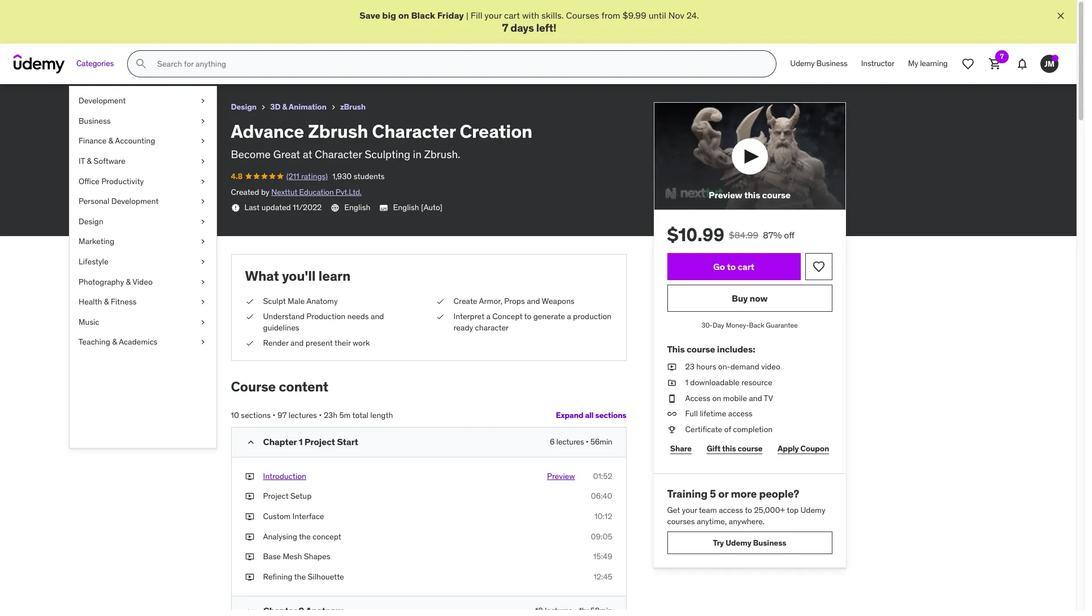 Task type: locate. For each thing, give the bounding box(es) containing it.
access on mobile and tv
[[685, 393, 773, 403]]

to right go
[[727, 261, 736, 272]]

1 vertical spatial the
[[294, 572, 306, 582]]

coupon
[[801, 444, 829, 454]]

friday
[[437, 10, 464, 21]]

& right health
[[104, 297, 109, 307]]

character up the in
[[372, 120, 456, 143]]

1 horizontal spatial wishlist image
[[962, 57, 975, 71]]

1 horizontal spatial your
[[682, 505, 697, 516]]

xsmall image
[[198, 96, 207, 107], [259, 103, 268, 112], [329, 103, 338, 112], [198, 116, 207, 127], [198, 136, 207, 147], [198, 176, 207, 187], [198, 196, 207, 207], [231, 204, 240, 213], [198, 257, 207, 268], [436, 296, 445, 307], [436, 312, 445, 323], [198, 337, 207, 348], [667, 362, 676, 373], [667, 378, 676, 389], [245, 512, 254, 523], [245, 552, 254, 563]]

1 vertical spatial business
[[79, 116, 111, 126]]

1 vertical spatial design
[[79, 216, 103, 227]]

and for understand production needs and guidelines
[[371, 312, 384, 322]]

what
[[245, 267, 279, 285]]

lifetime
[[700, 409, 726, 419]]

the for refining
[[294, 572, 306, 582]]

1 horizontal spatial preview
[[709, 190, 743, 201]]

total
[[352, 410, 369, 421]]

0 horizontal spatial preview
[[547, 471, 575, 481]]

this for preview
[[744, 190, 760, 201]]

$10.99
[[667, 224, 725, 247]]

0 horizontal spatial wishlist image
[[812, 260, 826, 274]]

0 vertical spatial to
[[727, 261, 736, 272]]

1 horizontal spatial english
[[393, 202, 419, 213]]

udemy image
[[14, 54, 65, 74]]

cart
[[504, 10, 520, 21], [738, 261, 755, 272]]

office productivity
[[79, 176, 144, 186]]

this up $84.99
[[744, 190, 760, 201]]

the for analysing
[[299, 532, 311, 542]]

black
[[411, 10, 435, 21]]

try udemy business link
[[667, 532, 832, 555]]

1 downloadable resource
[[685, 378, 773, 388]]

course for gift this course
[[738, 444, 763, 454]]

and left tv
[[749, 393, 762, 403]]

0 vertical spatial design link
[[231, 100, 257, 114]]

7 link
[[982, 50, 1009, 78]]

1 vertical spatial cart
[[738, 261, 755, 272]]

silhouette
[[308, 572, 344, 582]]

this inside gift this course link
[[722, 444, 736, 454]]

your right the fill
[[485, 10, 502, 21]]

design down personal
[[79, 216, 103, 227]]

full
[[685, 409, 698, 419]]

last updated 11/2022
[[244, 202, 322, 213]]

0 vertical spatial preview
[[709, 190, 743, 201]]

to inside interpret a concept to generate a production ready character
[[524, 312, 532, 322]]

udemy inside the training 5 or more people? get your team access to 25,000+ top udemy courses anytime, anywhere.
[[801, 505, 826, 516]]

courses
[[566, 10, 599, 21]]

go
[[713, 261, 725, 272]]

09:05
[[591, 532, 612, 542]]

design link left 3d
[[231, 100, 257, 114]]

& left video
[[126, 277, 131, 287]]

on right big
[[398, 10, 409, 21]]

shapes
[[304, 552, 330, 562]]

project up the custom
[[263, 491, 289, 502]]

23
[[685, 362, 695, 372]]

0 horizontal spatial 1
[[299, 436, 303, 448]]

interpret
[[454, 312, 485, 322]]

preview down 6 at the right bottom of page
[[547, 471, 575, 481]]

and right "props"
[[527, 296, 540, 306]]

in
[[413, 148, 422, 161]]

preview
[[709, 190, 743, 201], [547, 471, 575, 481]]

nov
[[669, 10, 684, 21]]

to right concept
[[524, 312, 532, 322]]

0 vertical spatial wishlist image
[[962, 57, 975, 71]]

business link
[[70, 111, 217, 131]]

7
[[502, 21, 508, 35], [1000, 52, 1004, 61]]

& for accounting
[[108, 136, 113, 146]]

0 vertical spatial 1
[[685, 378, 689, 388]]

lifestyle
[[79, 257, 108, 267]]

preview for preview this course
[[709, 190, 743, 201]]

their
[[335, 338, 351, 348]]

2 vertical spatial udemy
[[726, 538, 752, 548]]

wishlist image
[[962, 57, 975, 71], [812, 260, 826, 274]]

1 vertical spatial wishlist image
[[812, 260, 826, 274]]

expand all sections
[[556, 411, 627, 421]]

become
[[231, 148, 271, 161]]

preview for preview
[[547, 471, 575, 481]]

to inside the training 5 or more people? get your team access to 25,000+ top udemy courses anytime, anywhere.
[[745, 505, 752, 516]]

the down base mesh shapes
[[294, 572, 306, 582]]

30-
[[702, 321, 713, 330]]

1 vertical spatial design link
[[70, 212, 217, 232]]

xsmall image inside teaching & academics 'link'
[[198, 337, 207, 348]]

2 a from the left
[[567, 312, 571, 322]]

0 vertical spatial business
[[817, 58, 848, 69]]

& for software
[[87, 156, 92, 166]]

guidelines
[[263, 323, 299, 333]]

a down weapons
[[567, 312, 571, 322]]

a up character
[[486, 312, 491, 322]]

design link down personal development
[[70, 212, 217, 232]]

0 horizontal spatial business
[[79, 116, 111, 126]]

7 left days
[[502, 21, 508, 35]]

go to cart button
[[667, 253, 801, 281]]

xsmall image
[[198, 156, 207, 167], [198, 216, 207, 227], [198, 236, 207, 248], [198, 277, 207, 288], [245, 296, 254, 307], [198, 297, 207, 308], [245, 312, 254, 323], [198, 317, 207, 328], [245, 338, 254, 349], [667, 393, 676, 404], [667, 409, 676, 420], [667, 424, 676, 435], [245, 471, 254, 482], [245, 491, 254, 502], [245, 532, 254, 543], [245, 572, 254, 583]]

0 horizontal spatial cart
[[504, 10, 520, 21]]

• left 97
[[273, 410, 276, 421]]

xsmall image inside the office productivity 'link'
[[198, 176, 207, 187]]

0 horizontal spatial on
[[398, 10, 409, 21]]

1 horizontal spatial design
[[231, 102, 257, 112]]

completion
[[733, 424, 773, 435]]

anytime,
[[697, 517, 727, 527]]

apply coupon button
[[775, 438, 832, 460]]

updated
[[262, 202, 291, 213]]

1 horizontal spatial cart
[[738, 261, 755, 272]]

course up 87%
[[762, 190, 791, 201]]

0 vertical spatial on
[[398, 10, 409, 21]]

this right gift
[[722, 444, 736, 454]]

• left 56min
[[586, 437, 589, 447]]

development down categories dropdown button
[[79, 96, 126, 106]]

marketing link
[[70, 232, 217, 252]]

& right it
[[87, 156, 92, 166]]

day
[[713, 321, 724, 330]]

finance
[[79, 136, 107, 146]]

0 horizontal spatial this
[[722, 444, 736, 454]]

custom
[[263, 512, 291, 522]]

learn
[[319, 267, 351, 285]]

course inside button
[[762, 190, 791, 201]]

notifications image
[[1016, 57, 1029, 71]]

small image
[[245, 437, 256, 448], [245, 606, 256, 611]]

design left 3d
[[231, 102, 257, 112]]

it
[[79, 156, 85, 166]]

character up 1,930 at the left top of the page
[[315, 148, 362, 161]]

0 horizontal spatial english
[[344, 202, 370, 213]]

english down pvt.ltd. at the left top of page
[[344, 202, 370, 213]]

english right closed captions image
[[393, 202, 419, 213]]

try
[[713, 538, 724, 548]]

• left '23h 5m'
[[319, 410, 322, 421]]

business down anywhere.
[[753, 538, 787, 548]]

0 vertical spatial the
[[299, 532, 311, 542]]

preview inside button
[[709, 190, 743, 201]]

to
[[727, 261, 736, 272], [524, 312, 532, 322], [745, 505, 752, 516]]

1 vertical spatial to
[[524, 312, 532, 322]]

lectures right 6 at the right bottom of page
[[557, 437, 584, 447]]

cart right go
[[738, 261, 755, 272]]

1 vertical spatial 7
[[1000, 52, 1004, 61]]

2 horizontal spatial business
[[817, 58, 848, 69]]

udemy
[[790, 58, 815, 69], [801, 505, 826, 516], [726, 538, 752, 548]]

apply coupon
[[778, 444, 829, 454]]

xsmall image inside health & fitness link
[[198, 297, 207, 308]]

1 horizontal spatial this
[[744, 190, 760, 201]]

sections right all on the bottom right of the page
[[595, 411, 627, 421]]

the down interface
[[299, 532, 311, 542]]

courses
[[667, 517, 695, 527]]

lectures right 97
[[289, 410, 317, 421]]

1 vertical spatial your
[[682, 505, 697, 516]]

created
[[231, 187, 259, 197]]

access inside the training 5 or more people? get your team access to 25,000+ top udemy courses anytime, anywhere.
[[719, 505, 743, 516]]

1 vertical spatial 1
[[299, 436, 303, 448]]

sections right the '10'
[[241, 410, 271, 421]]

& right finance
[[108, 136, 113, 146]]

2 vertical spatial to
[[745, 505, 752, 516]]

a
[[486, 312, 491, 322], [567, 312, 571, 322]]

gift
[[707, 444, 721, 454]]

1 vertical spatial preview
[[547, 471, 575, 481]]

business up finance
[[79, 116, 111, 126]]

1 horizontal spatial design link
[[231, 100, 257, 114]]

english
[[344, 202, 370, 213], [393, 202, 419, 213]]

& inside 'link'
[[112, 337, 117, 347]]

to up anywhere.
[[745, 505, 752, 516]]

xsmall image inside development link
[[198, 96, 207, 107]]

xsmall image inside it & software link
[[198, 156, 207, 167]]

1 vertical spatial small image
[[245, 606, 256, 611]]

course up hours
[[687, 344, 715, 355]]

nexttut
[[271, 187, 297, 197]]

1 horizontal spatial a
[[567, 312, 571, 322]]

0 horizontal spatial •
[[273, 410, 276, 421]]

hours
[[697, 362, 716, 372]]

and right needs
[[371, 312, 384, 322]]

1 vertical spatial this
[[722, 444, 736, 454]]

development down the office productivity 'link'
[[111, 196, 159, 206]]

sculpting
[[365, 148, 410, 161]]

(211 ratings)
[[286, 171, 328, 181]]

sections
[[241, 410, 271, 421], [595, 411, 627, 421]]

start
[[337, 436, 358, 448]]

1 vertical spatial access
[[719, 505, 743, 516]]

0 vertical spatial this
[[744, 190, 760, 201]]

top
[[787, 505, 799, 516]]

xsmall image inside the marketing link
[[198, 236, 207, 248]]

0 horizontal spatial to
[[524, 312, 532, 322]]

1 horizontal spatial character
[[372, 120, 456, 143]]

chapter
[[263, 436, 297, 448]]

0 vertical spatial 7
[[502, 21, 508, 35]]

1 english from the left
[[344, 202, 370, 213]]

0 horizontal spatial your
[[485, 10, 502, 21]]

certificate of completion
[[685, 424, 773, 435]]

& for video
[[126, 277, 131, 287]]

weapons
[[542, 296, 575, 306]]

1 horizontal spatial to
[[727, 261, 736, 272]]

on down the downloadable
[[713, 393, 721, 403]]

1 down 23
[[685, 378, 689, 388]]

0 vertical spatial course
[[762, 190, 791, 201]]

understand
[[263, 312, 305, 322]]

& right 3d
[[282, 102, 287, 112]]

7 inside save big on black friday | fill your cart with skills. courses from $9.99 until nov 24. 7 days left!
[[502, 21, 508, 35]]

pvt.ltd.
[[336, 187, 362, 197]]

marketing
[[79, 236, 114, 247]]

character
[[475, 323, 509, 333]]

english [auto]
[[393, 202, 443, 213]]

1 horizontal spatial sections
[[595, 411, 627, 421]]

6
[[550, 437, 555, 447]]

0 horizontal spatial a
[[486, 312, 491, 322]]

project down 10 sections • 97 lectures • 23h 5m total length
[[305, 436, 335, 448]]

1 horizontal spatial on
[[713, 393, 721, 403]]

preview this course
[[709, 190, 791, 201]]

0 horizontal spatial lectures
[[289, 410, 317, 421]]

0 horizontal spatial project
[[263, 491, 289, 502]]

preview up the $10.99 $84.99 87% off
[[709, 190, 743, 201]]

2 horizontal spatial to
[[745, 505, 752, 516]]

0 vertical spatial design
[[231, 102, 257, 112]]

2 english from the left
[[393, 202, 419, 213]]

2 vertical spatial course
[[738, 444, 763, 454]]

course content
[[231, 378, 328, 396]]

87%
[[763, 230, 782, 241]]

1 right chapter
[[299, 436, 303, 448]]

base
[[263, 552, 281, 562]]

1 small image from the top
[[245, 437, 256, 448]]

access down 'or'
[[719, 505, 743, 516]]

0 horizontal spatial design
[[79, 216, 103, 227]]

create
[[454, 296, 477, 306]]

0 vertical spatial project
[[305, 436, 335, 448]]

your inside the training 5 or more people? get your team access to 25,000+ top udemy courses anytime, anywhere.
[[682, 505, 697, 516]]

cart up days
[[504, 10, 520, 21]]

7 left notifications icon
[[1000, 52, 1004, 61]]

sculpt
[[263, 296, 286, 306]]

access down mobile
[[728, 409, 753, 419]]

0 vertical spatial small image
[[245, 437, 256, 448]]

guarantee
[[766, 321, 798, 330]]

full lifetime access
[[685, 409, 753, 419]]

and inside understand production needs and guidelines
[[371, 312, 384, 322]]

work
[[353, 338, 370, 348]]

with
[[522, 10, 539, 21]]

2 horizontal spatial •
[[586, 437, 589, 447]]

ratings)
[[301, 171, 328, 181]]

closed captions image
[[380, 203, 389, 213]]

0 horizontal spatial 7
[[502, 21, 508, 35]]

your up courses
[[682, 505, 697, 516]]

23h 5m
[[324, 410, 351, 421]]

1 horizontal spatial business
[[753, 538, 787, 548]]

0 vertical spatial cart
[[504, 10, 520, 21]]

course down completion
[[738, 444, 763, 454]]

0 vertical spatial your
[[485, 10, 502, 21]]

1 vertical spatial character
[[315, 148, 362, 161]]

business left instructor at right
[[817, 58, 848, 69]]

zbrush link
[[340, 100, 366, 114]]

concept
[[313, 532, 341, 542]]

1 vertical spatial udemy
[[801, 505, 826, 516]]

& right teaching
[[112, 337, 117, 347]]

1 horizontal spatial lectures
[[557, 437, 584, 447]]

music link
[[70, 312, 217, 333]]

this inside preview this course button
[[744, 190, 760, 201]]



Task type: vqa. For each thing, say whether or not it's contained in the screenshot.
top Character
yes



Task type: describe. For each thing, give the bounding box(es) containing it.
creation
[[460, 120, 533, 143]]

10 sections • 97 lectures • 23h 5m total length
[[231, 410, 393, 421]]

3d & animation link
[[270, 100, 327, 114]]

present
[[306, 338, 333, 348]]

2 small image from the top
[[245, 606, 256, 611]]

analysing
[[263, 532, 297, 542]]

course
[[231, 378, 276, 396]]

analysing the concept
[[263, 532, 341, 542]]

0 horizontal spatial character
[[315, 148, 362, 161]]

& for academics
[[112, 337, 117, 347]]

1 a from the left
[[486, 312, 491, 322]]

jm link
[[1036, 50, 1063, 78]]

save big on black friday | fill your cart with skills. courses from $9.99 until nov 24. 7 days left!
[[360, 10, 699, 35]]

expand all sections button
[[556, 405, 627, 427]]

learning
[[920, 58, 948, 69]]

0 vertical spatial development
[[79, 96, 126, 106]]

setup
[[291, 491, 312, 502]]

props
[[504, 296, 525, 306]]

teaching
[[79, 337, 110, 347]]

• for 10
[[273, 410, 276, 421]]

needs
[[347, 312, 369, 322]]

1 vertical spatial development
[[111, 196, 159, 206]]

office productivity link
[[70, 172, 217, 192]]

preview this course button
[[654, 102, 846, 211]]

shopping cart with 7 items image
[[989, 57, 1002, 71]]

production
[[573, 312, 612, 322]]

10:12
[[595, 512, 612, 522]]

finance & accounting
[[79, 136, 155, 146]]

interpret a concept to generate a production ready character
[[454, 312, 612, 333]]

off
[[784, 230, 795, 241]]

course language image
[[331, 204, 340, 213]]

0 vertical spatial character
[[372, 120, 456, 143]]

course for preview this course
[[762, 190, 791, 201]]

0 horizontal spatial sections
[[241, 410, 271, 421]]

your inside save big on black friday | fill your cart with skills. courses from $9.99 until nov 24. 7 days left!
[[485, 10, 502, 21]]

0 vertical spatial lectures
[[289, 410, 317, 421]]

of
[[724, 424, 731, 435]]

on inside save big on black friday | fill your cart with skills. courses from $9.99 until nov 24. 7 days left!
[[398, 10, 409, 21]]

video
[[133, 277, 153, 287]]

english for english [auto]
[[393, 202, 419, 213]]

and right 'render'
[[291, 338, 304, 348]]

0 vertical spatial access
[[728, 409, 753, 419]]

last
[[244, 202, 260, 213]]

1 horizontal spatial 1
[[685, 378, 689, 388]]

ready
[[454, 323, 473, 333]]

4.8
[[231, 171, 243, 181]]

zbrush
[[340, 102, 366, 112]]

& for animation
[[282, 102, 287, 112]]

nexttut education pvt.ltd. link
[[271, 187, 362, 197]]

all
[[585, 411, 594, 421]]

close image
[[1055, 10, 1067, 21]]

finance & accounting link
[[70, 131, 217, 151]]

xsmall image inside "finance & accounting" link
[[198, 136, 207, 147]]

cart inside button
[[738, 261, 755, 272]]

2 vertical spatial business
[[753, 538, 787, 548]]

base mesh shapes
[[263, 552, 330, 562]]

0 horizontal spatial design link
[[70, 212, 217, 232]]

Search for anything text field
[[155, 54, 763, 74]]

this
[[667, 344, 685, 355]]

this for gift
[[722, 444, 736, 454]]

1 vertical spatial on
[[713, 393, 721, 403]]

sections inside dropdown button
[[595, 411, 627, 421]]

render
[[263, 338, 289, 348]]

students
[[354, 171, 385, 181]]

business inside 'link'
[[79, 116, 111, 126]]

24.
[[687, 10, 699, 21]]

this course includes:
[[667, 344, 755, 355]]

$84.99
[[729, 230, 759, 241]]

submit search image
[[135, 57, 148, 71]]

1 horizontal spatial project
[[305, 436, 335, 448]]

created by nexttut education pvt.ltd.
[[231, 187, 362, 197]]

at
[[303, 148, 312, 161]]

more
[[731, 487, 757, 501]]

1 vertical spatial course
[[687, 344, 715, 355]]

xsmall image inside music link
[[198, 317, 207, 328]]

try udemy business
[[713, 538, 787, 548]]

instructor link
[[855, 50, 902, 78]]

1 vertical spatial lectures
[[557, 437, 584, 447]]

personal
[[79, 196, 109, 206]]

categories
[[76, 58, 114, 69]]

23 hours on-demand video
[[685, 362, 781, 372]]

xsmall image inside photography & video link
[[198, 277, 207, 288]]

cart inside save big on black friday | fill your cart with skills. courses from $9.99 until nov 24. 7 days left!
[[504, 10, 520, 21]]

music
[[79, 317, 99, 327]]

you have alerts image
[[1052, 55, 1059, 62]]

$10.99 $84.99 87% off
[[667, 224, 795, 247]]

• for 6
[[586, 437, 589, 447]]

11/2022
[[293, 202, 322, 213]]

to inside go to cart button
[[727, 261, 736, 272]]

people?
[[759, 487, 799, 501]]

56min
[[591, 437, 612, 447]]

back
[[749, 321, 765, 330]]

production
[[307, 312, 345, 322]]

xsmall image inside lifestyle link
[[198, 257, 207, 268]]

gift this course
[[707, 444, 763, 454]]

sculpt male anatomy
[[263, 296, 338, 306]]

1 horizontal spatial 7
[[1000, 52, 1004, 61]]

5
[[710, 487, 716, 501]]

1 vertical spatial project
[[263, 491, 289, 502]]

|
[[466, 10, 469, 21]]

zbrush.
[[424, 148, 460, 161]]

photography
[[79, 277, 124, 287]]

education
[[299, 187, 334, 197]]

photography & video link
[[70, 272, 217, 292]]

mobile
[[723, 393, 747, 403]]

and for access on mobile and tv
[[749, 393, 762, 403]]

my learning link
[[902, 50, 955, 78]]

1 horizontal spatial •
[[319, 410, 322, 421]]

go to cart
[[713, 261, 755, 272]]

anatomy
[[306, 296, 338, 306]]

zbrush
[[308, 120, 368, 143]]

xsmall image inside the personal development link
[[198, 196, 207, 207]]

create armor, props and weapons
[[454, 296, 575, 306]]

english for english
[[344, 202, 370, 213]]

0 vertical spatial udemy
[[790, 58, 815, 69]]

team
[[699, 505, 717, 516]]

health
[[79, 297, 102, 307]]

or
[[719, 487, 729, 501]]

jm
[[1045, 59, 1055, 69]]

and for create armor, props and weapons
[[527, 296, 540, 306]]

& for fitness
[[104, 297, 109, 307]]

introduction
[[263, 471, 306, 481]]

01:52
[[593, 471, 612, 481]]

buy
[[732, 293, 748, 304]]

custom interface
[[263, 512, 324, 522]]

xsmall image inside business 'link'
[[198, 116, 207, 127]]

render and present their work
[[263, 338, 370, 348]]

$9.99
[[623, 10, 647, 21]]

resource
[[742, 378, 773, 388]]

chapter 1 project start
[[263, 436, 358, 448]]



